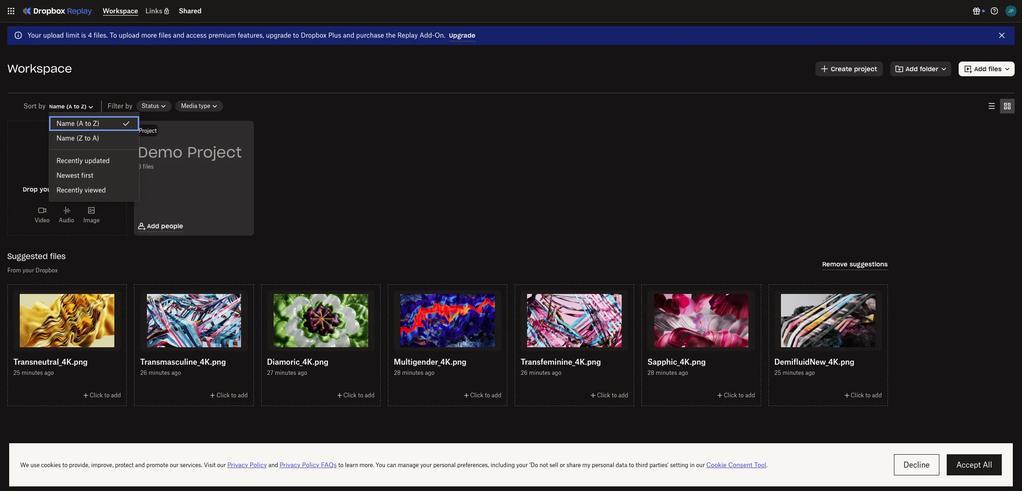 Task type: describe. For each thing, give the bounding box(es) containing it.
image
[[83, 217, 100, 224]]

transfeminine_4k.png 26 minutes ago
[[521, 357, 601, 376]]

ago for transfeminine_4k.png
[[552, 369, 562, 376]]

premium
[[209, 31, 236, 39]]

suggested files
[[7, 252, 66, 261]]

recently for recently viewed
[[57, 186, 83, 194]]

sapphic_4k.png 28 minutes ago
[[648, 357, 706, 376]]

0 vertical spatial project
[[139, 127, 157, 134]]

click to add for multigender_4k.png
[[470, 392, 502, 399]]

1 vertical spatial workspace
[[7, 62, 72, 76]]

demo
[[138, 143, 183, 162]]

your upload limit is 4 files. to upload more files and access premium features, upgrade to dropbox plus and purchase the replay add-on. alert
[[7, 26, 1015, 45]]

minutes for transfeminine_4k.png
[[529, 369, 551, 376]]

updated
[[85, 157, 110, 164]]

add for transmasculine_4k.png
[[238, 392, 248, 399]]

ago for transmasculine_4k.png
[[171, 369, 181, 376]]

click to add for diamoric_4k.png
[[344, 392, 375, 399]]

click for demifluidnew_4k.png
[[851, 392, 864, 399]]

from your dropbox
[[7, 267, 58, 274]]

ago for multigender_4k.png
[[425, 369, 435, 376]]

0 horizontal spatial dropbox
[[36, 267, 58, 274]]

transmasculine_4k.png 26 minutes ago
[[140, 357, 226, 376]]

click for multigender_4k.png
[[470, 392, 484, 399]]

4
[[88, 31, 92, 39]]

to for sapphic_4k.png
[[739, 392, 744, 399]]

(a
[[77, 119, 83, 127]]

to for transneutral_4k.png
[[104, 392, 110, 399]]

2 vertical spatial files
[[50, 252, 66, 261]]

ago for transneutral_4k.png
[[44, 369, 54, 376]]

filter
[[108, 102, 124, 110]]

click to add for demifluidnew_4k.png
[[851, 392, 882, 399]]

minutes for transneutral_4k.png
[[22, 369, 43, 376]]

to for transmasculine_4k.png
[[231, 392, 237, 399]]

diamoric_4k.png 27 minutes ago
[[267, 357, 329, 376]]

your upload limit is 4 files. to upload more files and access premium features, upgrade to dropbox plus and purchase the replay add-on.
[[28, 31, 446, 39]]

shared
[[179, 7, 202, 15]]

to for multigender_4k.png
[[485, 392, 490, 399]]

a)
[[92, 134, 99, 142]]

access
[[186, 31, 207, 39]]

to for demifluidnew_4k.png
[[866, 392, 871, 399]]

audio
[[59, 217, 74, 224]]

28 for multigender_4k.png
[[394, 369, 401, 376]]

filter by
[[108, 102, 133, 110]]

name (a to z) menu item
[[49, 116, 139, 131]]

features,
[[238, 31, 264, 39]]

the
[[386, 31, 396, 39]]

newest first
[[57, 171, 93, 179]]

limit
[[66, 31, 79, 39]]

name for name (z to a)
[[57, 134, 75, 142]]

sapphic_4k.png
[[648, 357, 706, 367]]

ago for sapphic_4k.png
[[679, 369, 689, 376]]

25 for transneutral_4k.png
[[13, 369, 20, 376]]

recently viewed
[[57, 186, 106, 194]]

files.
[[94, 31, 108, 39]]

menu containing name (a to z)
[[49, 113, 139, 201]]

minutes for demifluidnew_4k.png
[[783, 369, 804, 376]]

z)
[[93, 119, 99, 127]]

transneutral_4k.png
[[13, 357, 88, 367]]

to
[[110, 31, 117, 39]]

suggested
[[7, 252, 48, 261]]

click to add for transmasculine_4k.png
[[217, 392, 248, 399]]

recently for recently updated
[[57, 157, 83, 164]]

click for transneutral_4k.png
[[90, 392, 103, 399]]

to for diamoric_4k.png
[[358, 392, 363, 399]]

2 and from the left
[[343, 31, 355, 39]]

minutes for diamoric_4k.png
[[275, 369, 296, 376]]

from
[[7, 267, 21, 274]]

video
[[35, 217, 50, 224]]



Task type: vqa. For each thing, say whether or not it's contained in the screenshot.
the sharing
no



Task type: locate. For each thing, give the bounding box(es) containing it.
6 click from the left
[[724, 392, 738, 399]]

5 ago from the left
[[552, 369, 562, 376]]

and
[[173, 31, 184, 39], [343, 31, 355, 39]]

1 26 from the left
[[140, 369, 147, 376]]

(z
[[77, 134, 83, 142]]

viewed
[[85, 186, 106, 194]]

25 down demifluidnew_4k.png
[[775, 369, 782, 376]]

files up from your dropbox at bottom
[[50, 252, 66, 261]]

demifluidnew_4k.png 25 minutes ago
[[775, 357, 855, 376]]

26 for transfeminine_4k.png
[[521, 369, 528, 376]]

demifluidnew_4k.png
[[775, 357, 855, 367]]

0 vertical spatial recently
[[57, 157, 83, 164]]

workspace down your
[[7, 62, 72, 76]]

0 vertical spatial dropbox
[[301, 31, 327, 39]]

dropbox down suggested files
[[36, 267, 58, 274]]

workspace up to
[[103, 7, 138, 15]]

transmasculine_4k.png
[[140, 357, 226, 367]]

list view image
[[987, 101, 998, 112]]

ago inside the transmasculine_4k.png 26 minutes ago
[[171, 369, 181, 376]]

menu
[[49, 113, 139, 201]]

replay
[[398, 31, 418, 39]]

ago inside the "multigender_4k.png 28 minutes ago"
[[425, 369, 435, 376]]

recently up newest
[[57, 157, 83, 164]]

minutes down transmasculine_4k.png
[[149, 369, 170, 376]]

28 down multigender_4k.png
[[394, 369, 401, 376]]

files
[[159, 31, 171, 39], [143, 163, 154, 170], [50, 252, 66, 261]]

add for sapphic_4k.png
[[746, 392, 756, 399]]

1 minutes from the left
[[22, 369, 43, 376]]

26 inside transfeminine_4k.png 26 minutes ago
[[521, 369, 528, 376]]

7 click from the left
[[851, 392, 864, 399]]

5 minutes from the left
[[529, 369, 551, 376]]

add for diamoric_4k.png
[[365, 392, 375, 399]]

files inside demo project 3 files
[[143, 163, 154, 170]]

project
[[139, 127, 157, 134], [187, 143, 242, 162]]

26 down transmasculine_4k.png
[[140, 369, 147, 376]]

minutes down the transfeminine_4k.png
[[529, 369, 551, 376]]

1 horizontal spatial upload
[[119, 31, 140, 39]]

1 add from the left
[[111, 392, 121, 399]]

1 vertical spatial recently
[[57, 186, 83, 194]]

replay logo - go to homepage image
[[18, 4, 95, 18]]

more
[[141, 31, 157, 39]]

tab list
[[985, 99, 1015, 113]]

0 horizontal spatial 28
[[394, 369, 401, 376]]

minutes inside the "multigender_4k.png 28 minutes ago"
[[402, 369, 424, 376]]

ago inside sapphic_4k.png 28 minutes ago
[[679, 369, 689, 376]]

0 horizontal spatial files
[[50, 252, 66, 261]]

0 horizontal spatial and
[[173, 31, 184, 39]]

ago down demifluidnew_4k.png
[[806, 369, 815, 376]]

transfeminine_4k.png
[[521, 357, 601, 367]]

name (z to a)
[[57, 134, 99, 142]]

ago down transneutral_4k.png
[[44, 369, 54, 376]]

2 click to add from the left
[[217, 392, 248, 399]]

28 inside sapphic_4k.png 28 minutes ago
[[648, 369, 655, 376]]

sort
[[23, 102, 37, 110]]

minutes down transneutral_4k.png
[[22, 369, 43, 376]]

7 ago from the left
[[806, 369, 815, 376]]

6 ago from the left
[[679, 369, 689, 376]]

0 vertical spatial files
[[159, 31, 171, 39]]

25
[[13, 369, 20, 376], [775, 369, 782, 376]]

links
[[145, 7, 162, 15]]

click to add for sapphic_4k.png
[[724, 392, 756, 399]]

ago down the sapphic_4k.png
[[679, 369, 689, 376]]

ago inside diamoric_4k.png 27 minutes ago
[[298, 369, 307, 376]]

ago for diamoric_4k.png
[[298, 369, 307, 376]]

25 inside transneutral_4k.png 25 minutes ago
[[13, 369, 20, 376]]

3
[[138, 163, 141, 170]]

2 add from the left
[[238, 392, 248, 399]]

26 down the transfeminine_4k.png
[[521, 369, 528, 376]]

1 horizontal spatial and
[[343, 31, 355, 39]]

1 28 from the left
[[394, 369, 401, 376]]

1 horizontal spatial dropbox
[[301, 31, 327, 39]]

1 click from the left
[[90, 392, 103, 399]]

2 horizontal spatial files
[[159, 31, 171, 39]]

26 for transmasculine_4k.png
[[140, 369, 147, 376]]

click
[[90, 392, 103, 399], [217, 392, 230, 399], [344, 392, 357, 399], [470, 392, 484, 399], [597, 392, 611, 399], [724, 392, 738, 399], [851, 392, 864, 399]]

ago down multigender_4k.png
[[425, 369, 435, 376]]

minutes inside the transmasculine_4k.png 26 minutes ago
[[149, 369, 170, 376]]

transneutral_4k.png 25 minutes ago
[[13, 357, 88, 376]]

1 vertical spatial name
[[57, 134, 75, 142]]

0 horizontal spatial 25
[[13, 369, 20, 376]]

minutes inside demifluidnew_4k.png 25 minutes ago
[[783, 369, 804, 376]]

1 25 from the left
[[13, 369, 20, 376]]

add for transfeminine_4k.png
[[619, 392, 629, 399]]

click to add for transfeminine_4k.png
[[597, 392, 629, 399]]

dropbox
[[301, 31, 327, 39], [36, 267, 58, 274]]

multigender_4k.png
[[394, 357, 467, 367]]

1 horizontal spatial files
[[143, 163, 154, 170]]

1 horizontal spatial by
[[125, 102, 133, 110]]

recently
[[57, 157, 83, 164], [57, 186, 83, 194]]

25 inside demifluidnew_4k.png 25 minutes ago
[[775, 369, 782, 376]]

add
[[111, 392, 121, 399], [238, 392, 248, 399], [365, 392, 375, 399], [492, 392, 502, 399], [619, 392, 629, 399], [746, 392, 756, 399], [873, 392, 882, 399]]

is
[[81, 31, 86, 39]]

by right sort
[[38, 102, 46, 110]]

tile view image
[[1003, 101, 1014, 112]]

27
[[267, 369, 274, 376]]

2 25 from the left
[[775, 369, 782, 376]]

5 click to add from the left
[[597, 392, 629, 399]]

name (a to z)
[[57, 119, 99, 127]]

6 minutes from the left
[[656, 369, 678, 376]]

on.
[[435, 31, 446, 39]]

2 by from the left
[[125, 102, 133, 110]]

1 ago from the left
[[44, 369, 54, 376]]

minutes down demifluidnew_4k.png
[[783, 369, 804, 376]]

to
[[293, 31, 299, 39], [85, 119, 91, 127], [85, 134, 91, 142], [104, 392, 110, 399], [231, 392, 237, 399], [358, 392, 363, 399], [485, 392, 490, 399], [612, 392, 617, 399], [739, 392, 744, 399], [866, 392, 871, 399]]

4 ago from the left
[[425, 369, 435, 376]]

by for sort by
[[38, 102, 46, 110]]

minutes for sapphic_4k.png
[[656, 369, 678, 376]]

7 click to add from the left
[[851, 392, 882, 399]]

3 ago from the left
[[298, 369, 307, 376]]

files inside your upload limit is 4 files. to upload more files and access premium features, upgrade to dropbox plus and purchase the replay add-on. alert
[[159, 31, 171, 39]]

name inside menu item
[[57, 119, 75, 127]]

5 click from the left
[[597, 392, 611, 399]]

click for transmasculine_4k.png
[[217, 392, 230, 399]]

sort by
[[23, 102, 46, 110]]

2 upload from the left
[[119, 31, 140, 39]]

0 horizontal spatial workspace
[[7, 62, 72, 76]]

upgrade
[[266, 31, 291, 39]]

2 minutes from the left
[[149, 369, 170, 376]]

1 horizontal spatial workspace
[[103, 7, 138, 15]]

3 click to add from the left
[[344, 392, 375, 399]]

add-
[[420, 31, 435, 39]]

files right more
[[159, 31, 171, 39]]

diamoric_4k.png
[[267, 357, 329, 367]]

2 ago from the left
[[171, 369, 181, 376]]

4 click to add from the left
[[470, 392, 502, 399]]

25 for demifluidnew_4k.png
[[775, 369, 782, 376]]

shared link
[[179, 7, 202, 15], [179, 7, 202, 15]]

4 click from the left
[[470, 392, 484, 399]]

name left (z
[[57, 134, 75, 142]]

ago down diamoric_4k.png
[[298, 369, 307, 376]]

ago inside transfeminine_4k.png 26 minutes ago
[[552, 369, 562, 376]]

click for sapphic_4k.png
[[724, 392, 738, 399]]

2 name from the top
[[57, 134, 75, 142]]

1 horizontal spatial project
[[187, 143, 242, 162]]

1 horizontal spatial 25
[[775, 369, 782, 376]]

minutes right 27
[[275, 369, 296, 376]]

multigender_4k.png 28 minutes ago
[[394, 357, 467, 376]]

1 vertical spatial files
[[143, 163, 154, 170]]

28 for sapphic_4k.png
[[648, 369, 655, 376]]

your
[[28, 31, 41, 39]]

1 by from the left
[[38, 102, 46, 110]]

minutes inside diamoric_4k.png 27 minutes ago
[[275, 369, 296, 376]]

demo project 3 files
[[138, 143, 242, 170]]

workspace
[[103, 7, 138, 15], [7, 62, 72, 76]]

name for name (a to z)
[[57, 119, 75, 127]]

1 horizontal spatial 26
[[521, 369, 528, 376]]

minutes inside sapphic_4k.png 28 minutes ago
[[656, 369, 678, 376]]

to inside alert
[[293, 31, 299, 39]]

name left (a
[[57, 119, 75, 127]]

project inside demo project 3 files
[[187, 143, 242, 162]]

add for demifluidnew_4k.png
[[873, 392, 882, 399]]

0 vertical spatial workspace
[[103, 7, 138, 15]]

click for transfeminine_4k.png
[[597, 392, 611, 399]]

minutes inside transfeminine_4k.png 26 minutes ago
[[529, 369, 551, 376]]

workspace link
[[103, 7, 138, 16], [103, 7, 138, 15]]

ago inside demifluidnew_4k.png 25 minutes ago
[[806, 369, 815, 376]]

upload
[[43, 31, 64, 39], [119, 31, 140, 39]]

0 horizontal spatial upload
[[43, 31, 64, 39]]

28 down the sapphic_4k.png
[[648, 369, 655, 376]]

minutes
[[22, 369, 43, 376], [149, 369, 170, 376], [275, 369, 296, 376], [402, 369, 424, 376], [529, 369, 551, 376], [656, 369, 678, 376], [783, 369, 804, 376]]

click to add
[[90, 392, 121, 399], [217, 392, 248, 399], [344, 392, 375, 399], [470, 392, 502, 399], [597, 392, 629, 399], [724, 392, 756, 399], [851, 392, 882, 399]]

3 minutes from the left
[[275, 369, 296, 376]]

7 add from the left
[[873, 392, 882, 399]]

28
[[394, 369, 401, 376], [648, 369, 655, 376]]

1 vertical spatial project
[[187, 143, 242, 162]]

dropbox inside alert
[[301, 31, 327, 39]]

1 vertical spatial dropbox
[[36, 267, 58, 274]]

6 click to add from the left
[[724, 392, 756, 399]]

0 horizontal spatial 26
[[140, 369, 147, 376]]

ago down the transfeminine_4k.png
[[552, 369, 562, 376]]

ago inside transneutral_4k.png 25 minutes ago
[[44, 369, 54, 376]]

and left access
[[173, 31, 184, 39]]

your
[[23, 267, 34, 274]]

by right filter
[[125, 102, 133, 110]]

0 horizontal spatial by
[[38, 102, 46, 110]]

ago down transmasculine_4k.png
[[171, 369, 181, 376]]

3 click from the left
[[344, 392, 357, 399]]

25 down transneutral_4k.png
[[13, 369, 20, 376]]

28 inside the "multigender_4k.png 28 minutes ago"
[[394, 369, 401, 376]]

upload left limit
[[43, 31, 64, 39]]

ago
[[44, 369, 54, 376], [171, 369, 181, 376], [298, 369, 307, 376], [425, 369, 435, 376], [552, 369, 562, 376], [679, 369, 689, 376], [806, 369, 815, 376]]

minutes inside transneutral_4k.png 25 minutes ago
[[22, 369, 43, 376]]

and right plus
[[343, 31, 355, 39]]

minutes for transmasculine_4k.png
[[149, 369, 170, 376]]

1 click to add from the left
[[90, 392, 121, 399]]

26
[[140, 369, 147, 376], [521, 369, 528, 376]]

add for transneutral_4k.png
[[111, 392, 121, 399]]

1 upload from the left
[[43, 31, 64, 39]]

plus
[[329, 31, 341, 39]]

0 vertical spatial name
[[57, 119, 75, 127]]

1 horizontal spatial 28
[[648, 369, 655, 376]]

4 add from the left
[[492, 392, 502, 399]]

1 and from the left
[[173, 31, 184, 39]]

name
[[57, 119, 75, 127], [57, 134, 75, 142]]

by for filter by
[[125, 102, 133, 110]]

to for transfeminine_4k.png
[[612, 392, 617, 399]]

minutes for multigender_4k.png
[[402, 369, 424, 376]]

6 add from the left
[[746, 392, 756, 399]]

0 horizontal spatial project
[[139, 127, 157, 134]]

7 minutes from the left
[[783, 369, 804, 376]]

26 inside the transmasculine_4k.png 26 minutes ago
[[140, 369, 147, 376]]

recently down newest
[[57, 186, 83, 194]]

3 add from the left
[[365, 392, 375, 399]]

first
[[81, 171, 93, 179]]

by
[[38, 102, 46, 110], [125, 102, 133, 110]]

to inside menu item
[[85, 119, 91, 127]]

click for diamoric_4k.png
[[344, 392, 357, 399]]

add for multigender_4k.png
[[492, 392, 502, 399]]

1 recently from the top
[[57, 157, 83, 164]]

1 name from the top
[[57, 119, 75, 127]]

2 recently from the top
[[57, 186, 83, 194]]

upload right to
[[119, 31, 140, 39]]

2 28 from the left
[[648, 369, 655, 376]]

dropbox left plus
[[301, 31, 327, 39]]

2 click from the left
[[217, 392, 230, 399]]

purchase
[[356, 31, 384, 39]]

5 add from the left
[[619, 392, 629, 399]]

2 26 from the left
[[521, 369, 528, 376]]

newest
[[57, 171, 80, 179]]

files right the 3
[[143, 163, 154, 170]]

recently updated
[[57, 157, 110, 164]]

click to add for transneutral_4k.png
[[90, 392, 121, 399]]

minutes down the sapphic_4k.png
[[656, 369, 678, 376]]

4 minutes from the left
[[402, 369, 424, 376]]

minutes down multigender_4k.png
[[402, 369, 424, 376]]

ago for demifluidnew_4k.png
[[806, 369, 815, 376]]



